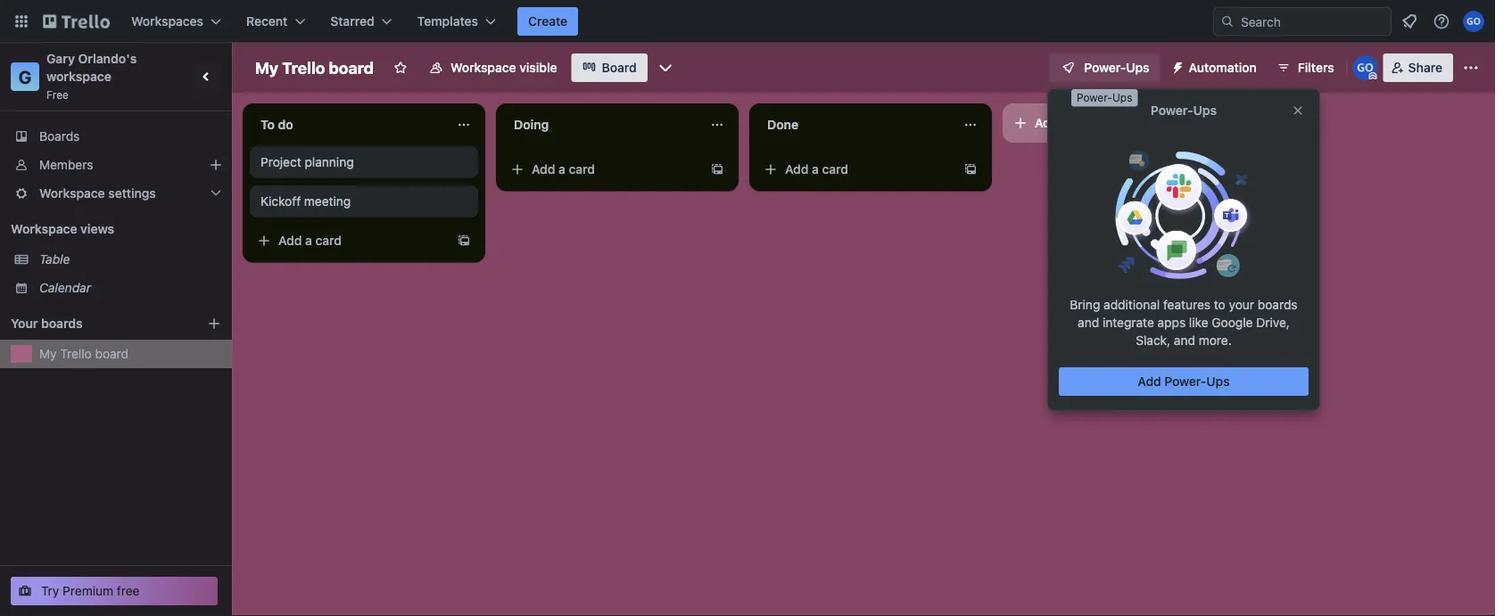 Task type: describe. For each thing, give the bounding box(es) containing it.
project
[[261, 155, 301, 170]]

calendar link
[[39, 279, 221, 297]]

my trello board link
[[39, 345, 221, 363]]

Done text field
[[757, 111, 953, 139]]

gary orlando (garyorlando) image
[[1464, 11, 1485, 32]]

views
[[80, 222, 114, 237]]

share
[[1409, 60, 1443, 75]]

customize views image
[[657, 59, 675, 77]]

ups down automation 'button'
[[1194, 103, 1217, 118]]

add power-ups
[[1138, 374, 1231, 389]]

g
[[18, 66, 32, 87]]

to
[[1215, 298, 1226, 312]]

add another list button
[[1003, 104, 1246, 143]]

members
[[39, 158, 93, 172]]

like
[[1190, 316, 1209, 330]]

add a card button for to do
[[250, 227, 450, 255]]

add a card for done
[[785, 162, 849, 177]]

workspace settings
[[39, 186, 156, 201]]

try premium free
[[41, 584, 140, 599]]

add for doing
[[532, 162, 556, 177]]

free
[[46, 88, 69, 101]]

create from template… image for done
[[964, 162, 978, 177]]

recent button
[[236, 7, 316, 36]]

project planning
[[261, 155, 354, 170]]

another
[[1062, 116, 1108, 130]]

apps
[[1158, 316, 1186, 330]]

share button
[[1384, 54, 1454, 82]]

no enabled plugins icon image
[[1111, 150, 1258, 281]]

free
[[117, 584, 140, 599]]

additional
[[1104, 298, 1161, 312]]

more.
[[1199, 333, 1232, 348]]

table
[[39, 252, 70, 267]]

boards inside bring additional features to your boards and integrate apps like google drive, slack, and more.
[[1258, 298, 1298, 312]]

workspaces
[[131, 14, 204, 29]]

recent
[[246, 14, 288, 29]]

try
[[41, 584, 59, 599]]

planning
[[305, 155, 354, 170]]

add a card button for doing
[[503, 155, 703, 184]]

my inside text field
[[255, 58, 279, 77]]

visible
[[520, 60, 557, 75]]

close popover image
[[1292, 104, 1306, 118]]

primary element
[[0, 0, 1496, 43]]

boards link
[[0, 122, 232, 151]]

card for to do
[[316, 233, 342, 248]]

automation button
[[1164, 54, 1268, 82]]

Doing text field
[[503, 111, 700, 139]]

project planning link
[[261, 154, 468, 171]]

gary orlando's workspace free
[[46, 51, 140, 101]]

premium
[[63, 584, 113, 599]]

features
[[1164, 298, 1211, 312]]

0 horizontal spatial trello
[[60, 347, 92, 361]]

ups inside "button"
[[1207, 374, 1231, 389]]

workspace navigation collapse icon image
[[195, 64, 220, 89]]

card for done
[[823, 162, 849, 177]]

integrate
[[1103, 316, 1155, 330]]

starred
[[331, 14, 375, 29]]

power-ups tooltip
[[1072, 89, 1138, 107]]

power-ups inside power-ups button
[[1085, 60, 1150, 75]]

workspace for workspace views
[[11, 222, 77, 237]]

Search field
[[1235, 8, 1391, 35]]

automation
[[1189, 60, 1257, 75]]

bring
[[1071, 298, 1101, 312]]

sm image
[[1164, 54, 1189, 79]]

kickoff
[[261, 194, 301, 209]]

workspace for workspace settings
[[39, 186, 105, 201]]

add power-ups button
[[1059, 368, 1309, 396]]

orlando's
[[78, 51, 137, 66]]

trello inside text field
[[282, 58, 325, 77]]

1 horizontal spatial and
[[1175, 333, 1196, 348]]

a for done
[[812, 162, 819, 177]]

list
[[1111, 116, 1129, 130]]

gary orlando (garyorlando) image
[[1354, 55, 1379, 80]]

do
[[278, 117, 293, 132]]

boards
[[39, 129, 80, 144]]

board inside the my trello board link
[[95, 347, 129, 361]]

members link
[[0, 151, 232, 179]]

add for done
[[785, 162, 809, 177]]

workspace visible button
[[419, 54, 568, 82]]

1 vertical spatial boards
[[41, 316, 83, 331]]



Task type: locate. For each thing, give the bounding box(es) containing it.
board down your boards with 1 items element
[[95, 347, 129, 361]]

gary orlando's workspace link
[[46, 51, 140, 84]]

add a card button
[[503, 155, 703, 184], [757, 155, 957, 184], [250, 227, 450, 255]]

1 vertical spatial board
[[95, 347, 129, 361]]

workspace down members at top left
[[39, 186, 105, 201]]

1 horizontal spatial add a card
[[532, 162, 595, 177]]

1 horizontal spatial create from template… image
[[964, 162, 978, 177]]

0 horizontal spatial boards
[[41, 316, 83, 331]]

doing
[[514, 117, 549, 132]]

filters button
[[1272, 54, 1340, 82]]

add a card for to do
[[278, 233, 342, 248]]

add a card button for done
[[757, 155, 957, 184]]

ups inside button
[[1127, 60, 1150, 75]]

bring additional features to your boards and integrate apps like google drive, slack, and more.
[[1071, 298, 1298, 348]]

create
[[528, 14, 568, 29]]

trello down your boards with 1 items element
[[60, 347, 92, 361]]

power- inside power-ups button
[[1085, 60, 1127, 75]]

add left the another
[[1035, 116, 1059, 130]]

1 horizontal spatial card
[[569, 162, 595, 177]]

ups left sm icon
[[1127, 60, 1150, 75]]

add a card down done
[[785, 162, 849, 177]]

add a card for doing
[[532, 162, 595, 177]]

search image
[[1221, 14, 1235, 29]]

add a card button down doing text field on the top
[[503, 155, 703, 184]]

0 horizontal spatial card
[[316, 233, 342, 248]]

2 horizontal spatial add a card button
[[757, 155, 957, 184]]

2 horizontal spatial a
[[812, 162, 819, 177]]

your
[[1230, 298, 1255, 312]]

my down your boards
[[39, 347, 57, 361]]

try premium free button
[[11, 577, 218, 606]]

and down apps
[[1175, 333, 1196, 348]]

a for doing
[[559, 162, 566, 177]]

board link
[[572, 54, 648, 82]]

0 horizontal spatial board
[[95, 347, 129, 361]]

create from template… image
[[964, 162, 978, 177], [457, 234, 471, 248]]

add down the slack,
[[1138, 374, 1162, 389]]

show menu image
[[1463, 59, 1481, 77]]

1 horizontal spatial my trello board
[[255, 58, 374, 77]]

workspace inside button
[[451, 60, 516, 75]]

my trello board down your boards with 1 items element
[[39, 347, 129, 361]]

To do text field
[[250, 111, 446, 139]]

board inside my trello board text field
[[329, 58, 374, 77]]

Board name text field
[[246, 54, 383, 82]]

1 vertical spatial and
[[1175, 333, 1196, 348]]

to do
[[261, 117, 293, 132]]

power-ups up power-ups tooltip
[[1085, 60, 1150, 75]]

a down done text box
[[812, 162, 819, 177]]

your
[[11, 316, 38, 331]]

add for to do
[[278, 233, 302, 248]]

kickoff meeting
[[261, 194, 351, 209]]

power-ups up list
[[1077, 91, 1133, 104]]

workspace for workspace visible
[[451, 60, 516, 75]]

2 vertical spatial workspace
[[11, 222, 77, 237]]

0 vertical spatial and
[[1078, 316, 1100, 330]]

star or unstar board image
[[394, 61, 408, 75]]

0 horizontal spatial my trello board
[[39, 347, 129, 361]]

switch to… image
[[12, 12, 30, 30]]

a
[[559, 162, 566, 177], [812, 162, 819, 177], [305, 233, 312, 248]]

2 horizontal spatial add a card
[[785, 162, 849, 177]]

ups down more.
[[1207, 374, 1231, 389]]

workspace settings button
[[0, 179, 232, 208]]

1 vertical spatial create from template… image
[[457, 234, 471, 248]]

boards
[[1258, 298, 1298, 312], [41, 316, 83, 331]]

add a card
[[532, 162, 595, 177], [785, 162, 849, 177], [278, 233, 342, 248]]

add a card down "doing"
[[532, 162, 595, 177]]

1 horizontal spatial boards
[[1258, 298, 1298, 312]]

to
[[261, 117, 275, 132]]

0 vertical spatial create from template… image
[[964, 162, 978, 177]]

a for to do
[[305, 233, 312, 248]]

0 horizontal spatial a
[[305, 233, 312, 248]]

2 horizontal spatial card
[[823, 162, 849, 177]]

add a card button down done text box
[[757, 155, 957, 184]]

add inside button
[[1035, 116, 1059, 130]]

power-ups button
[[1049, 54, 1161, 82]]

workspaces button
[[120, 7, 232, 36]]

board down starred
[[329, 58, 374, 77]]

add
[[1035, 116, 1059, 130], [532, 162, 556, 177], [785, 162, 809, 177], [278, 233, 302, 248], [1138, 374, 1162, 389]]

0 horizontal spatial add a card
[[278, 233, 342, 248]]

create from template… image
[[710, 162, 725, 177]]

1 horizontal spatial add a card button
[[503, 155, 703, 184]]

power-ups down sm icon
[[1151, 103, 1217, 118]]

kickoff meeting link
[[261, 193, 468, 211]]

back to home image
[[43, 7, 110, 36]]

done
[[768, 117, 799, 132]]

gary
[[46, 51, 75, 66]]

workspace visible
[[451, 60, 557, 75]]

my trello board down starred
[[255, 58, 374, 77]]

workspace
[[451, 60, 516, 75], [39, 186, 105, 201], [11, 222, 77, 237]]

workspace inside dropdown button
[[39, 186, 105, 201]]

card down done text box
[[823, 162, 849, 177]]

trello down recent dropdown button
[[282, 58, 325, 77]]

add down "doing"
[[532, 162, 556, 177]]

workspace
[[46, 69, 112, 84]]

0 horizontal spatial my
[[39, 347, 57, 361]]

calendar
[[39, 281, 91, 295]]

your boards
[[11, 316, 83, 331]]

add a card down kickoff meeting
[[278, 233, 342, 248]]

1 vertical spatial my trello board
[[39, 347, 129, 361]]

0 vertical spatial workspace
[[451, 60, 516, 75]]

boards up 'drive,'
[[1258, 298, 1298, 312]]

1 horizontal spatial trello
[[282, 58, 325, 77]]

my
[[255, 58, 279, 77], [39, 347, 57, 361]]

1 horizontal spatial a
[[559, 162, 566, 177]]

my trello board
[[255, 58, 374, 77], [39, 347, 129, 361]]

ups
[[1127, 60, 1150, 75], [1113, 91, 1133, 104], [1194, 103, 1217, 118], [1207, 374, 1231, 389]]

add another list
[[1035, 116, 1129, 130]]

0 vertical spatial my trello board
[[255, 58, 374, 77]]

create from template… image for to do
[[457, 234, 471, 248]]

your boards with 1 items element
[[11, 313, 180, 335]]

power-ups
[[1085, 60, 1150, 75], [1077, 91, 1133, 104], [1151, 103, 1217, 118]]

templates button
[[407, 7, 507, 36]]

board
[[329, 58, 374, 77], [95, 347, 129, 361]]

1 horizontal spatial board
[[329, 58, 374, 77]]

boards down calendar
[[41, 316, 83, 331]]

1 vertical spatial my
[[39, 347, 57, 361]]

drive,
[[1257, 316, 1290, 330]]

0 horizontal spatial and
[[1078, 316, 1100, 330]]

power- inside power-ups tooltip
[[1077, 91, 1113, 104]]

power-
[[1085, 60, 1127, 75], [1077, 91, 1113, 104], [1151, 103, 1194, 118], [1165, 374, 1207, 389]]

0 notifications image
[[1400, 11, 1421, 32]]

1 horizontal spatial my
[[255, 58, 279, 77]]

g link
[[11, 62, 39, 91]]

a down doing text field on the top
[[559, 162, 566, 177]]

card for doing
[[569, 162, 595, 177]]

power-ups inside power-ups tooltip
[[1077, 91, 1133, 104]]

0 vertical spatial board
[[329, 58, 374, 77]]

table link
[[39, 251, 221, 269]]

0 vertical spatial trello
[[282, 58, 325, 77]]

ups inside tooltip
[[1113, 91, 1133, 104]]

this member is an admin of this board. image
[[1370, 72, 1378, 80]]

add a card button down kickoff meeting link
[[250, 227, 450, 255]]

power- down sm icon
[[1151, 103, 1194, 118]]

settings
[[108, 186, 156, 201]]

card
[[569, 162, 595, 177], [823, 162, 849, 177], [316, 233, 342, 248]]

workspace up table
[[11, 222, 77, 237]]

power- down more.
[[1165, 374, 1207, 389]]

add down kickoff
[[278, 233, 302, 248]]

workspace down templates dropdown button
[[451, 60, 516, 75]]

power- up the another
[[1077, 91, 1113, 104]]

my down recent
[[255, 58, 279, 77]]

a down kickoff meeting
[[305, 233, 312, 248]]

templates
[[417, 14, 478, 29]]

ups up list
[[1113, 91, 1133, 104]]

power- inside add power-ups "button"
[[1165, 374, 1207, 389]]

0 horizontal spatial add a card button
[[250, 227, 450, 255]]

0 vertical spatial boards
[[1258, 298, 1298, 312]]

google
[[1212, 316, 1254, 330]]

0 horizontal spatial create from template… image
[[457, 234, 471, 248]]

add board image
[[207, 317, 221, 331]]

card down meeting
[[316, 233, 342, 248]]

my trello board inside text field
[[255, 58, 374, 77]]

1 vertical spatial trello
[[60, 347, 92, 361]]

starred button
[[320, 7, 403, 36]]

add inside "button"
[[1138, 374, 1162, 389]]

workspace views
[[11, 222, 114, 237]]

card down doing text field on the top
[[569, 162, 595, 177]]

create button
[[518, 7, 579, 36]]

open information menu image
[[1433, 12, 1451, 30]]

trello
[[282, 58, 325, 77], [60, 347, 92, 361]]

0 vertical spatial my
[[255, 58, 279, 77]]

slack,
[[1136, 333, 1171, 348]]

1 vertical spatial workspace
[[39, 186, 105, 201]]

and down bring
[[1078, 316, 1100, 330]]

filters
[[1298, 60, 1335, 75]]

board
[[602, 60, 637, 75]]

power- up power-ups tooltip
[[1085, 60, 1127, 75]]

add down done
[[785, 162, 809, 177]]

meeting
[[304, 194, 351, 209]]

and
[[1078, 316, 1100, 330], [1175, 333, 1196, 348]]



Task type: vqa. For each thing, say whether or not it's contained in the screenshot.
left add a card button
yes



